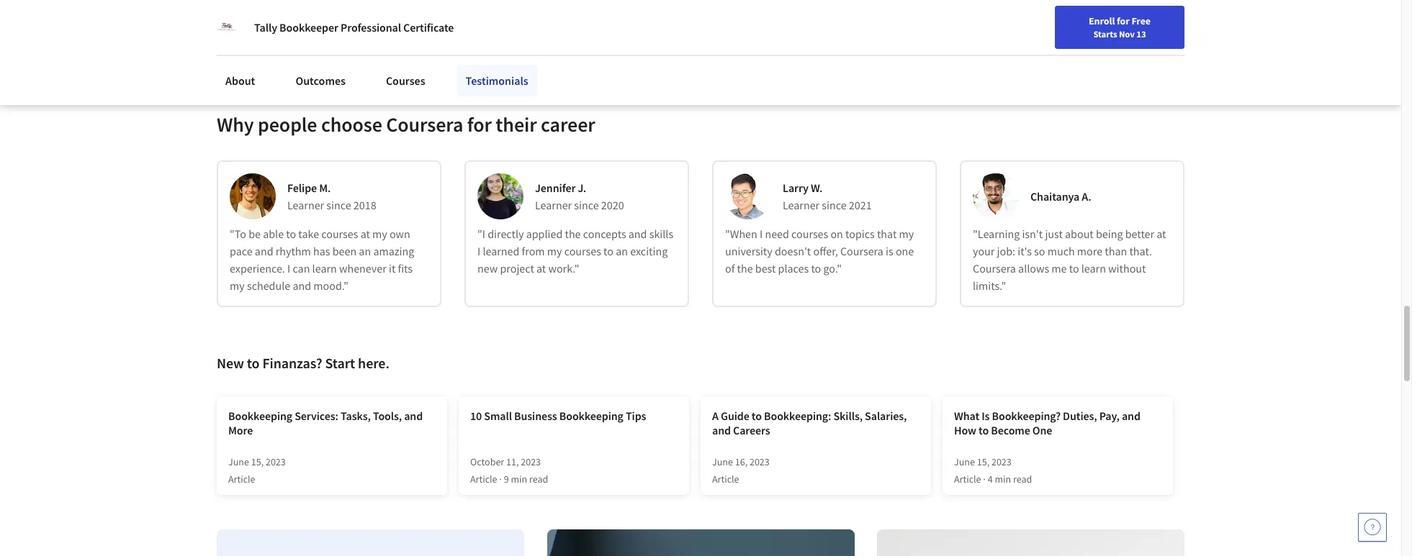 Task type: describe. For each thing, give the bounding box(es) containing it.
june 16, 2023 article
[[713, 456, 770, 486]]

free
[[1132, 14, 1151, 27]]

experience.
[[230, 262, 285, 276]]

their
[[496, 112, 537, 138]]

new to finanzas? start here.
[[217, 354, 390, 372]]

work."
[[549, 262, 580, 276]]

for inside enroll for free starts nov 13
[[1118, 14, 1130, 27]]

courses inside "when i need courses on topics that my university doesn't offer, coursera is one of the best places to go."
[[792, 227, 829, 241]]

learner for larry
[[783, 198, 820, 213]]

one
[[896, 244, 915, 259]]

read for business
[[530, 473, 548, 486]]

bookkeeper
[[280, 20, 339, 35]]

courses
[[386, 73, 426, 88]]

at inside "i directly applied the concepts and skills i learned from my courses to an exciting new project at work."
[[537, 262, 546, 276]]

2023 for guide
[[750, 456, 770, 469]]

become
[[992, 424, 1031, 438]]

doesn't
[[775, 244, 812, 259]]

mood."
[[314, 279, 349, 293]]

is
[[886, 244, 894, 259]]

that.
[[1130, 244, 1153, 259]]

min for business
[[511, 473, 528, 486]]

my inside "when i need courses on topics that my university doesn't offer, coursera is one of the best places to go."
[[900, 227, 915, 241]]

salaries,
[[865, 409, 907, 424]]

testimonials
[[466, 73, 529, 88]]

the inside "i directly applied the concepts and skills i learned from my courses to an exciting new project at work."
[[565, 227, 581, 241]]

how
[[955, 424, 977, 438]]

what is bookkeeping? duties, pay, and how to become one
[[955, 409, 1141, 438]]

13
[[1137, 28, 1147, 40]]

my inside "i directly applied the concepts and skills i learned from my courses to an exciting new project at work."
[[547, 244, 562, 259]]

pace
[[230, 244, 253, 259]]

1 horizontal spatial your
[[1023, 17, 1042, 30]]

duties,
[[1064, 409, 1098, 424]]

topics
[[846, 227, 875, 241]]

much
[[1048, 244, 1076, 259]]

outcomes link
[[287, 65, 354, 97]]

· for is
[[984, 473, 986, 486]]

what
[[955, 409, 980, 424]]

my down experience.
[[230, 279, 245, 293]]

offer,
[[814, 244, 839, 259]]

concepts
[[583, 227, 627, 241]]

"to
[[230, 227, 246, 241]]

tally
[[254, 20, 277, 35]]

why
[[217, 112, 254, 138]]

careers
[[734, 424, 771, 438]]

to inside "learning isn't just about being better at your job: it's so much more than that. coursera allows me to learn without limits."
[[1070, 262, 1080, 276]]

allows
[[1019, 262, 1050, 276]]

university
[[726, 244, 773, 259]]

testimonials link
[[457, 65, 537, 97]]

"when
[[726, 227, 758, 241]]

new
[[478, 262, 498, 276]]

i inside "when i need courses on topics that my university doesn't offer, coursera is one of the best places to go."
[[760, 227, 763, 241]]

why people choose coursera for their career
[[217, 112, 596, 138]]

9
[[504, 473, 509, 486]]

m.
[[319, 181, 331, 195]]

about
[[226, 73, 255, 88]]

without
[[1109, 262, 1147, 276]]

find your new career
[[1002, 17, 1093, 30]]

able
[[263, 227, 284, 241]]

coursera inside "when i need courses on topics that my university doesn't offer, coursera is one of the best places to go."
[[841, 244, 884, 259]]

starts
[[1094, 28, 1118, 40]]

bookkeeping:
[[765, 409, 832, 424]]

tally bookkeeper professional certificate
[[254, 20, 454, 35]]

amazing
[[374, 244, 415, 259]]

tally education image
[[217, 17, 237, 37]]

certificate
[[404, 20, 454, 35]]

on
[[831, 227, 844, 241]]

october 11, 2023 article · 9 min read
[[471, 456, 548, 486]]

2020
[[602, 198, 624, 213]]

felipe
[[287, 181, 317, 195]]

show notifications image
[[1208, 18, 1225, 35]]

2023 for services:
[[266, 456, 286, 469]]

at for courses
[[361, 227, 370, 241]]

of
[[726, 262, 735, 276]]

j.
[[578, 181, 587, 195]]

i inside "to be able to take courses at my own pace and rhythm has been an amazing experience. i can learn whenever it fits my schedule and mood."
[[288, 262, 291, 276]]

"learning
[[973, 227, 1020, 241]]

tools,
[[373, 409, 402, 424]]

min for bookkeeping?
[[995, 473, 1012, 486]]

about
[[1066, 227, 1094, 241]]

and inside a guide to bookkeeping: skills, salaries, and careers
[[713, 424, 731, 438]]

my left "own"
[[373, 227, 388, 241]]

an inside "to be able to take courses at my own pace and rhythm has been an amazing experience. i can learn whenever it fits my schedule and mood."
[[359, 244, 371, 259]]

and up experience.
[[255, 244, 273, 259]]

coursera inside "learning isn't just about being better at your job: it's so much more than that. coursera allows me to learn without limits."
[[973, 262, 1017, 276]]

learner for jennifer
[[535, 198, 572, 213]]

about link
[[217, 65, 264, 97]]

"learning isn't just about being better at your job: it's so much more than that. coursera allows me to learn without limits."
[[973, 227, 1167, 293]]

pay,
[[1100, 409, 1120, 424]]

isn't
[[1023, 227, 1044, 241]]

2021
[[849, 198, 872, 213]]

16,
[[735, 456, 748, 469]]

be
[[249, 227, 261, 241]]

than
[[1106, 244, 1128, 259]]

own
[[390, 227, 411, 241]]

2018
[[354, 198, 377, 213]]

me
[[1052, 262, 1067, 276]]

guide
[[721, 409, 750, 424]]

larry
[[783, 181, 809, 195]]

0 horizontal spatial coursera
[[386, 112, 463, 138]]

to inside "when i need courses on topics that my university doesn't offer, coursera is one of the best places to go."
[[812, 262, 822, 276]]

courses link
[[377, 65, 434, 97]]

career
[[1065, 17, 1093, 30]]

larry w. learner since 2021
[[783, 181, 872, 213]]

"i
[[478, 227, 486, 241]]

that
[[878, 227, 897, 241]]

and inside the bookkeeping services: tasks, tools, and more
[[404, 409, 423, 424]]

15, for what is bookkeeping? duties, pay, and how to become one
[[978, 456, 990, 469]]

can
[[293, 262, 310, 276]]

english button
[[1100, 0, 1187, 47]]

and down can
[[293, 279, 311, 293]]

article for what is bookkeeping? duties, pay, and how to become one
[[955, 473, 982, 486]]

2023 for is
[[992, 456, 1012, 469]]



Task type: vqa. For each thing, say whether or not it's contained in the screenshot.
Instructors link
no



Task type: locate. For each thing, give the bounding box(es) containing it.
services:
[[295, 409, 339, 424]]

courses inside "i directly applied the concepts and skills i learned from my courses to an exciting new project at work."
[[565, 244, 602, 259]]

june for bookkeeping services: tasks, tools, and more
[[228, 456, 249, 469]]

start
[[325, 354, 355, 372]]

read right 4
[[1014, 473, 1033, 486]]

june down more
[[228, 456, 249, 469]]

· for small
[[500, 473, 502, 486]]

11,
[[507, 456, 519, 469]]

1 vertical spatial your
[[973, 244, 995, 259]]

june inside june 16, 2023 article
[[713, 456, 733, 469]]

since
[[327, 198, 351, 213], [575, 198, 599, 213], [822, 198, 847, 213]]

i left can
[[288, 262, 291, 276]]

to down concepts
[[604, 244, 614, 259]]

1 horizontal spatial for
[[1118, 14, 1130, 27]]

job:
[[998, 244, 1016, 259]]

0 horizontal spatial since
[[327, 198, 351, 213]]

4 article from the left
[[955, 473, 982, 486]]

article inside june 15, 2023 article · 4 min read
[[955, 473, 982, 486]]

learner inside felipe m. learner since 2018
[[287, 198, 324, 213]]

0 horizontal spatial june
[[228, 456, 249, 469]]

1 2023 from the left
[[266, 456, 286, 469]]

min right 4
[[995, 473, 1012, 486]]

2 vertical spatial i
[[288, 262, 291, 276]]

2023 right 11,
[[521, 456, 541, 469]]

june for a guide to bookkeeping: skills, salaries, and careers
[[713, 456, 733, 469]]

2 horizontal spatial learner
[[783, 198, 820, 213]]

15, inside june 15, 2023 article · 4 min read
[[978, 456, 990, 469]]

2023 inside june 15, 2023 article
[[266, 456, 286, 469]]

article inside june 15, 2023 article
[[228, 473, 255, 486]]

to right me at top
[[1070, 262, 1080, 276]]

an up whenever
[[359, 244, 371, 259]]

for
[[1118, 14, 1130, 27], [467, 112, 492, 138]]

to inside a guide to bookkeeping: skills, salaries, and careers
[[752, 409, 762, 424]]

learner down felipe
[[287, 198, 324, 213]]

1 horizontal spatial read
[[1014, 473, 1033, 486]]

find
[[1002, 17, 1021, 30]]

jennifer
[[535, 181, 576, 195]]

2 article from the left
[[471, 473, 498, 486]]

· left 9
[[500, 473, 502, 486]]

0 horizontal spatial learner
[[287, 198, 324, 213]]

0 horizontal spatial at
[[361, 227, 370, 241]]

1 min from the left
[[511, 473, 528, 486]]

read inside june 15, 2023 article · 4 min read
[[1014, 473, 1033, 486]]

· inside october 11, 2023 article · 9 min read
[[500, 473, 502, 486]]

article down more
[[228, 473, 255, 486]]

0 horizontal spatial courses
[[322, 227, 358, 241]]

june for what is bookkeeping? duties, pay, and how to become one
[[955, 456, 976, 469]]

tasks,
[[341, 409, 371, 424]]

for left their
[[467, 112, 492, 138]]

0 horizontal spatial your
[[973, 244, 995, 259]]

your
[[1023, 17, 1042, 30], [973, 244, 995, 259]]

1 learner from the left
[[287, 198, 324, 213]]

better
[[1126, 227, 1155, 241]]

2023 down the bookkeeping services: tasks, tools, and more
[[266, 456, 286, 469]]

to left 'finanzas?'
[[247, 354, 260, 372]]

2 horizontal spatial coursera
[[973, 262, 1017, 276]]

1 vertical spatial for
[[467, 112, 492, 138]]

bookkeeping inside the bookkeeping services: tasks, tools, and more
[[228, 409, 293, 424]]

courses up offer, in the right of the page
[[792, 227, 829, 241]]

to right how
[[979, 424, 989, 438]]

and up exciting on the top left of the page
[[629, 227, 647, 241]]

chaitanya a.
[[1031, 189, 1092, 204]]

1 horizontal spatial since
[[575, 198, 599, 213]]

4 2023 from the left
[[992, 456, 1012, 469]]

the
[[565, 227, 581, 241], [738, 262, 753, 276]]

june inside june 15, 2023 article
[[228, 456, 249, 469]]

my up work."
[[547, 244, 562, 259]]

1 horizontal spatial min
[[995, 473, 1012, 486]]

learn
[[312, 262, 337, 276], [1082, 262, 1107, 276]]

3 2023 from the left
[[750, 456, 770, 469]]

choose
[[321, 112, 382, 138]]

2 horizontal spatial courses
[[792, 227, 829, 241]]

1 15, from the left
[[251, 456, 264, 469]]

for up nov
[[1118, 14, 1130, 27]]

min inside june 15, 2023 article · 4 min read
[[995, 473, 1012, 486]]

1 horizontal spatial the
[[738, 262, 753, 276]]

coursera down courses
[[386, 112, 463, 138]]

0 horizontal spatial 15,
[[251, 456, 264, 469]]

learner for felipe
[[287, 198, 324, 213]]

bookkeeping left tips
[[560, 409, 624, 424]]

has
[[313, 244, 330, 259]]

since for m.
[[327, 198, 351, 213]]

learn inside "learning isn't just about being better at your job: it's so much more than that. coursera allows me to learn without limits."
[[1082, 262, 1107, 276]]

schedule
[[247, 279, 291, 293]]

and right pay,
[[1123, 409, 1141, 424]]

your inside "learning isn't just about being better at your job: it's so much more than that. coursera allows me to learn without limits."
[[973, 244, 995, 259]]

since for j.
[[575, 198, 599, 213]]

1 learn from the left
[[312, 262, 337, 276]]

to inside "i directly applied the concepts and skills i learned from my courses to an exciting new project at work."
[[604, 244, 614, 259]]

since for w.
[[822, 198, 847, 213]]

learner inside the jennifer j. learner since 2020
[[535, 198, 572, 213]]

the right of
[[738, 262, 753, 276]]

coursera up limits."
[[973, 262, 1017, 276]]

article inside october 11, 2023 article · 9 min read
[[471, 473, 498, 486]]

2 read from the left
[[1014, 473, 1033, 486]]

15,
[[251, 456, 264, 469], [978, 456, 990, 469]]

coursera down topics
[[841, 244, 884, 259]]

felipe m. learner since 2018
[[287, 181, 377, 213]]

and left careers
[[713, 424, 731, 438]]

june inside june 15, 2023 article · 4 min read
[[955, 456, 976, 469]]

at down 2018
[[361, 227, 370, 241]]

learner down larry
[[783, 198, 820, 213]]

article down "16," on the right of the page
[[713, 473, 740, 486]]

0 horizontal spatial an
[[359, 244, 371, 259]]

2 min from the left
[[995, 473, 1012, 486]]

15, up 4
[[978, 456, 990, 469]]

"to be able to take courses at my own pace and rhythm has been an amazing experience. i can learn whenever it fits my schedule and mood."
[[230, 227, 415, 293]]

2 june from the left
[[713, 456, 733, 469]]

and inside what is bookkeeping? duties, pay, and how to become one
[[1123, 409, 1141, 424]]

0 horizontal spatial for
[[467, 112, 492, 138]]

1 since from the left
[[327, 198, 351, 213]]

3 since from the left
[[822, 198, 847, 213]]

since down 'm.'
[[327, 198, 351, 213]]

1 horizontal spatial bookkeeping
[[560, 409, 624, 424]]

15, down more
[[251, 456, 264, 469]]

0 horizontal spatial i
[[288, 262, 291, 276]]

at right better
[[1157, 227, 1167, 241]]

whenever
[[339, 262, 387, 276]]

more
[[228, 424, 253, 438]]

learned
[[483, 244, 520, 259]]

best
[[756, 262, 776, 276]]

i left need
[[760, 227, 763, 241]]

learner down jennifer
[[535, 198, 572, 213]]

1 read from the left
[[530, 473, 548, 486]]

learner inside larry w. learner since 2021
[[783, 198, 820, 213]]

2023 right "16," on the right of the page
[[750, 456, 770, 469]]

min inside october 11, 2023 article · 9 min read
[[511, 473, 528, 486]]

2 learn from the left
[[1082, 262, 1107, 276]]

so
[[1035, 244, 1046, 259]]

1 vertical spatial the
[[738, 262, 753, 276]]

1 horizontal spatial an
[[616, 244, 628, 259]]

0 vertical spatial i
[[760, 227, 763, 241]]

"i directly applied the concepts and skills i learned from my courses to an exciting new project at work."
[[478, 227, 674, 276]]

since inside larry w. learner since 2021
[[822, 198, 847, 213]]

1 horizontal spatial coursera
[[841, 244, 884, 259]]

an down concepts
[[616, 244, 628, 259]]

2 vertical spatial coursera
[[973, 262, 1017, 276]]

2023 up 4
[[992, 456, 1012, 469]]

skills,
[[834, 409, 863, 424]]

4
[[988, 473, 993, 486]]

i down ""i"
[[478, 244, 481, 259]]

2023 inside june 15, 2023 article · 4 min read
[[992, 456, 1012, 469]]

2 2023 from the left
[[521, 456, 541, 469]]

i
[[760, 227, 763, 241], [478, 244, 481, 259], [288, 262, 291, 276]]

article inside june 16, 2023 article
[[713, 473, 740, 486]]

and right tools,
[[404, 409, 423, 424]]

0 vertical spatial for
[[1118, 14, 1130, 27]]

1 horizontal spatial new
[[1044, 17, 1063, 30]]

· left 4
[[984, 473, 986, 486]]

read inside october 11, 2023 article · 9 min read
[[530, 473, 548, 486]]

your right find
[[1023, 17, 1042, 30]]

2023
[[266, 456, 286, 469], [521, 456, 541, 469], [750, 456, 770, 469], [992, 456, 1012, 469]]

a
[[713, 409, 719, 424]]

min right 9
[[511, 473, 528, 486]]

one
[[1033, 424, 1053, 438]]

an inside "i directly applied the concepts and skills i learned from my courses to an exciting new project at work."
[[616, 244, 628, 259]]

learn down the more
[[1082, 262, 1107, 276]]

and inside "i directly applied the concepts and skills i learned from my courses to an exciting new project at work."
[[629, 227, 647, 241]]

·
[[500, 473, 502, 486], [984, 473, 986, 486]]

courses
[[322, 227, 358, 241], [792, 227, 829, 241], [565, 244, 602, 259]]

i inside "i directly applied the concepts and skills i learned from my courses to an exciting new project at work."
[[478, 244, 481, 259]]

at inside "to be able to take courses at my own pace and rhythm has been an amazing experience. i can learn whenever it fits my schedule and mood."
[[361, 227, 370, 241]]

1 horizontal spatial at
[[537, 262, 546, 276]]

1 vertical spatial new
[[217, 354, 244, 372]]

2 · from the left
[[984, 473, 986, 486]]

2 since from the left
[[575, 198, 599, 213]]

1 vertical spatial i
[[478, 244, 481, 259]]

1 article from the left
[[228, 473, 255, 486]]

nov
[[1120, 28, 1135, 40]]

article for 10 small business bookkeeping tips
[[471, 473, 498, 486]]

read right 9
[[530, 473, 548, 486]]

jennifer j. learner since 2020
[[535, 181, 624, 213]]

1 horizontal spatial i
[[478, 244, 481, 259]]

find your new career link
[[995, 14, 1100, 32]]

learn for more
[[1082, 262, 1107, 276]]

to inside what is bookkeeping? duties, pay, and how to become one
[[979, 424, 989, 438]]

1 horizontal spatial 15,
[[978, 456, 990, 469]]

to right guide
[[752, 409, 762, 424]]

june 15, 2023 article · 4 min read
[[955, 456, 1033, 486]]

bookkeeping services: tasks, tools, and more
[[228, 409, 423, 438]]

it's
[[1018, 244, 1032, 259]]

0 vertical spatial the
[[565, 227, 581, 241]]

courses inside "to be able to take courses at my own pace and rhythm has been an amazing experience. i can learn whenever it fits my schedule and mood."
[[322, 227, 358, 241]]

3 article from the left
[[713, 473, 740, 486]]

at
[[361, 227, 370, 241], [1157, 227, 1167, 241], [537, 262, 546, 276]]

june left "16," on the right of the page
[[713, 456, 733, 469]]

3 learner from the left
[[783, 198, 820, 213]]

article for bookkeeping services: tasks, tools, and more
[[228, 473, 255, 486]]

english
[[1126, 16, 1161, 31]]

new left 'finanzas?'
[[217, 354, 244, 372]]

finanzas?
[[263, 354, 323, 372]]

new left career
[[1044, 17, 1063, 30]]

outcomes
[[296, 73, 346, 88]]

10
[[471, 409, 482, 424]]

0 horizontal spatial min
[[511, 473, 528, 486]]

places
[[779, 262, 809, 276]]

3 june from the left
[[955, 456, 976, 469]]

to up rhythm
[[286, 227, 296, 241]]

go."
[[824, 262, 842, 276]]

learn inside "to be able to take courses at my own pace and rhythm has been an amazing experience. i can learn whenever it fits my schedule and mood."
[[312, 262, 337, 276]]

15, for bookkeeping services: tasks, tools, and more
[[251, 456, 264, 469]]

article for a guide to bookkeeping: skills, salaries, and careers
[[713, 473, 740, 486]]

2023 inside june 16, 2023 article
[[750, 456, 770, 469]]

since down the j.
[[575, 198, 599, 213]]

at inside "learning isn't just about being better at your job: it's so much more than that. coursera allows me to learn without limits."
[[1157, 227, 1167, 241]]

2 horizontal spatial i
[[760, 227, 763, 241]]

bookkeeping?
[[993, 409, 1061, 424]]

2 horizontal spatial since
[[822, 198, 847, 213]]

to left "go.""
[[812, 262, 822, 276]]

from
[[522, 244, 545, 259]]

here.
[[358, 354, 390, 372]]

15, inside june 15, 2023 article
[[251, 456, 264, 469]]

since inside the jennifer j. learner since 2020
[[575, 198, 599, 213]]

0 horizontal spatial learn
[[312, 262, 337, 276]]

article down october
[[471, 473, 498, 486]]

being
[[1097, 227, 1124, 241]]

your down "learning
[[973, 244, 995, 259]]

2 an from the left
[[616, 244, 628, 259]]

0 horizontal spatial read
[[530, 473, 548, 486]]

1 an from the left
[[359, 244, 371, 259]]

1 vertical spatial coursera
[[841, 244, 884, 259]]

small
[[484, 409, 512, 424]]

0 horizontal spatial bookkeeping
[[228, 409, 293, 424]]

2 15, from the left
[[978, 456, 990, 469]]

the inside "when i need courses on topics that my university doesn't offer, coursera is one of the best places to go."
[[738, 262, 753, 276]]

1 june from the left
[[228, 456, 249, 469]]

0 vertical spatial coursera
[[386, 112, 463, 138]]

my up one
[[900, 227, 915, 241]]

1 horizontal spatial learn
[[1082, 262, 1107, 276]]

0 horizontal spatial ·
[[500, 473, 502, 486]]

learn for has
[[312, 262, 337, 276]]

0 horizontal spatial new
[[217, 354, 244, 372]]

since inside felipe m. learner since 2018
[[327, 198, 351, 213]]

2 horizontal spatial june
[[955, 456, 976, 469]]

2 learner from the left
[[535, 198, 572, 213]]

the right applied
[[565, 227, 581, 241]]

june down how
[[955, 456, 976, 469]]

to inside "to be able to take courses at my own pace and rhythm has been an amazing experience. i can learn whenever it fits my schedule and mood."
[[286, 227, 296, 241]]

exciting
[[631, 244, 668, 259]]

it
[[389, 262, 396, 276]]

· inside june 15, 2023 article · 4 min read
[[984, 473, 986, 486]]

0 horizontal spatial the
[[565, 227, 581, 241]]

learner
[[287, 198, 324, 213], [535, 198, 572, 213], [783, 198, 820, 213]]

2023 for small
[[521, 456, 541, 469]]

1 horizontal spatial ·
[[984, 473, 986, 486]]

courses up the "been"
[[322, 227, 358, 241]]

enroll for free starts nov 13
[[1089, 14, 1151, 40]]

bookkeeping up june 15, 2023 article
[[228, 409, 293, 424]]

courses up work."
[[565, 244, 602, 259]]

1 horizontal spatial courses
[[565, 244, 602, 259]]

october
[[471, 456, 505, 469]]

career
[[541, 112, 596, 138]]

2 bookkeeping from the left
[[560, 409, 624, 424]]

project
[[500, 262, 535, 276]]

business
[[515, 409, 557, 424]]

0 vertical spatial new
[[1044, 17, 1063, 30]]

learn down has
[[312, 262, 337, 276]]

chaitanya
[[1031, 189, 1080, 204]]

read for bookkeeping?
[[1014, 473, 1033, 486]]

2 horizontal spatial at
[[1157, 227, 1167, 241]]

1 horizontal spatial learner
[[535, 198, 572, 213]]

10 small business bookkeeping tips
[[471, 409, 647, 424]]

article left 4
[[955, 473, 982, 486]]

None search field
[[205, 9, 551, 38]]

1 · from the left
[[500, 473, 502, 486]]

since down w.
[[822, 198, 847, 213]]

applied
[[526, 227, 563, 241]]

at down from
[[537, 262, 546, 276]]

at for better
[[1157, 227, 1167, 241]]

2023 inside october 11, 2023 article · 9 min read
[[521, 456, 541, 469]]

1 bookkeeping from the left
[[228, 409, 293, 424]]

1 horizontal spatial june
[[713, 456, 733, 469]]

0 vertical spatial your
[[1023, 17, 1042, 30]]

help center image
[[1365, 520, 1382, 537]]



